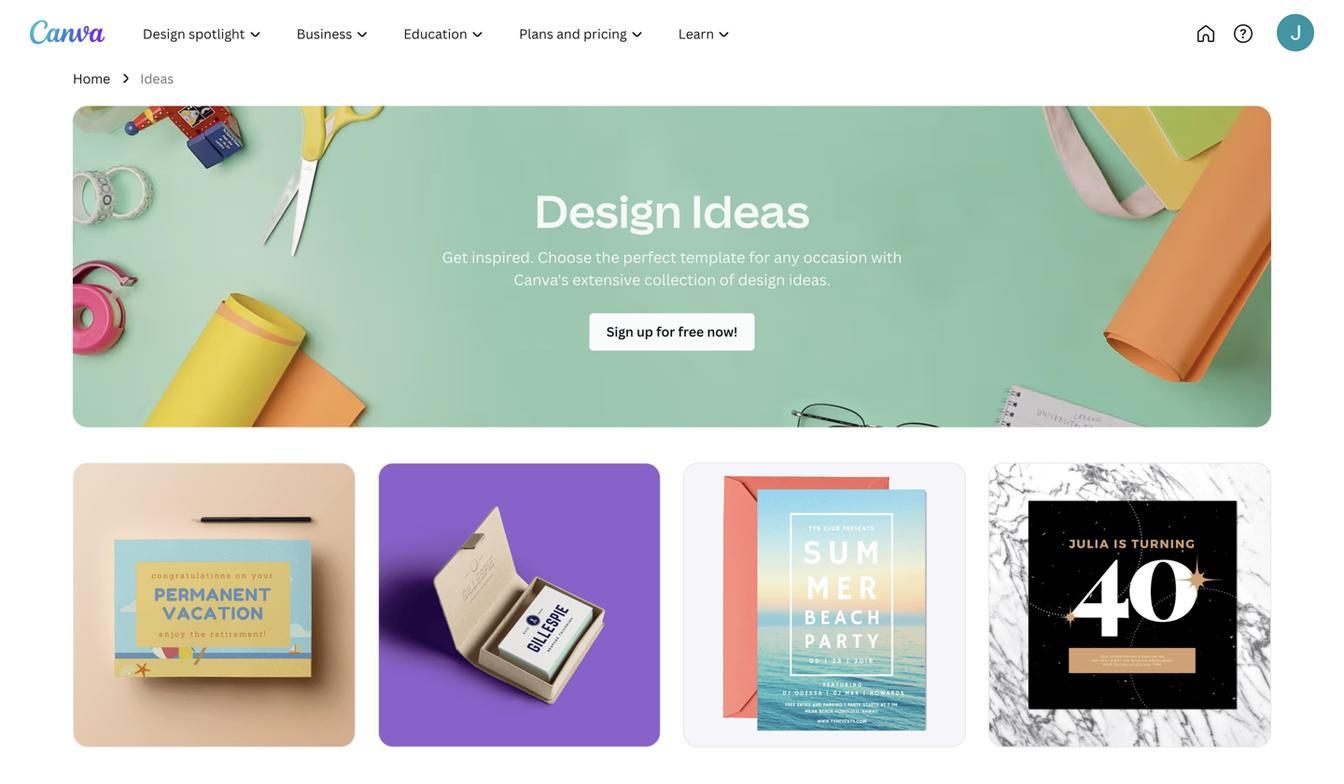 Task type: describe. For each thing, give the bounding box(es) containing it.
over the hill thumbnail image
[[990, 464, 1271, 747]]

with
[[872, 247, 903, 267]]

perfect
[[623, 247, 677, 267]]

home
[[73, 70, 110, 87]]

of
[[720, 269, 735, 289]]

extensive
[[573, 269, 641, 289]]

template
[[680, 247, 746, 267]]

logo thumbnail image
[[379, 464, 660, 747]]

occasion
[[804, 247, 868, 267]]

design
[[739, 269, 786, 289]]

get
[[442, 247, 468, 267]]



Task type: vqa. For each thing, say whether or not it's contained in the screenshot.
design
yes



Task type: locate. For each thing, give the bounding box(es) containing it.
ideas inside design ideas get inspired. choose the perfect template for any occasion with canva's extensive collection of design ideas.
[[691, 180, 810, 241]]

canva's
[[514, 269, 569, 289]]

1 vertical spatial ideas
[[691, 180, 810, 241]]

ideas
[[140, 70, 174, 87], [691, 180, 810, 241]]

home link
[[73, 68, 110, 89]]

collection
[[645, 269, 716, 289]]

beach party thumbnail image
[[685, 464, 966, 747]]

ideas up for
[[691, 180, 810, 241]]

choose
[[538, 247, 592, 267]]

any
[[774, 247, 800, 267]]

0 vertical spatial ideas
[[140, 70, 174, 87]]

ideas right home
[[140, 70, 174, 87]]

the
[[596, 247, 620, 267]]

top level navigation element
[[127, 15, 810, 52]]

1 horizontal spatial ideas
[[691, 180, 810, 241]]

design
[[535, 180, 682, 241]]

design ideas get inspired. choose the perfect template for any occasion with canva's extensive collection of design ideas.
[[442, 180, 903, 289]]

ideas.
[[789, 269, 831, 289]]

0 horizontal spatial ideas
[[140, 70, 174, 87]]

for
[[749, 247, 771, 267]]

inspired.
[[472, 247, 534, 267]]

retirement party thumbnail image
[[74, 464, 355, 747]]



